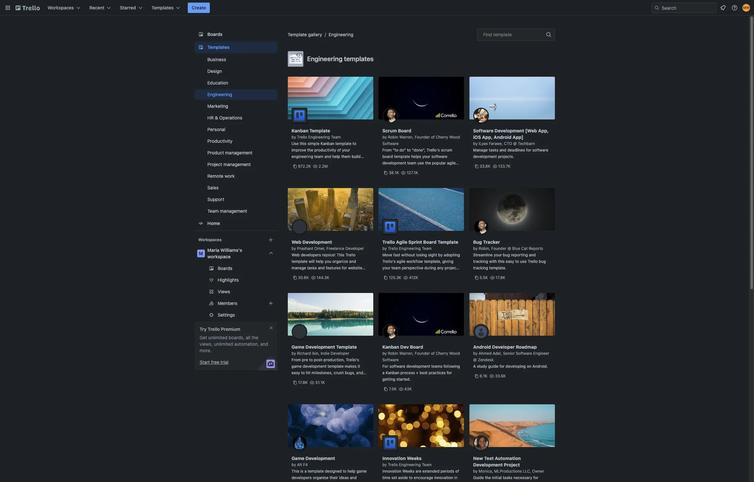 Task type: locate. For each thing, give the bounding box(es) containing it.
kanban
[[292, 128, 308, 133], [321, 141, 334, 146], [382, 344, 399, 350], [386, 371, 399, 375]]

0 vertical spatial this
[[337, 253, 344, 257]]

1 horizontal spatial help
[[332, 154, 340, 159]]

for down crush
[[334, 377, 339, 382]]

developer right freelance
[[346, 246, 364, 251]]

0 vertical spatial tracking
[[473, 259, 488, 264]]

software inside kanban dev board by robin warren, founder of cherry wood software for software development teams following a kanban process + best practices for getting started.
[[390, 364, 405, 369]]

software up ios
[[473, 128, 494, 133]]

0 vertical spatial from
[[382, 148, 392, 153]]

by inside android developer roadmap by ahmed adel, senior software engineer @ zendesk a study guide for developing on android.
[[473, 351, 478, 356]]

trello engineering team image for trello agile sprint board template
[[382, 219, 398, 235]]

0 vertical spatial workspaces
[[48, 5, 74, 10]]

the down monica, at bottom right
[[485, 475, 491, 480]]

template inside field
[[494, 32, 512, 37]]

1 vertical spatial tasks
[[307, 266, 317, 270]]

bug tracker by robin, founder @ blue cat reports streamline your bug reporting and tracking with this easy to use trello bug tracking template.
[[473, 239, 546, 270]]

1 vertical spatial web
[[292, 253, 300, 257]]

software up popular
[[432, 154, 447, 159]]

by up time
[[382, 462, 387, 467]]

1 vertical spatial wood
[[449, 351, 460, 356]]

2 vertical spatial trello's
[[346, 358, 359, 362]]

1 horizontal spatial projects.
[[498, 154, 514, 159]]

boards link up templates link
[[194, 29, 277, 40]]

board up sight
[[423, 239, 437, 245]]

0 vertical spatial help
[[332, 154, 340, 159]]

developing down guide
[[473, 482, 493, 482]]

use inside bug tracker by robin, founder @ blue cat reports streamline your bug reporting and tracking with this easy to use trello bug tracking template.
[[520, 259, 527, 264]]

development inside software development [web app, ios app, android app] by ilyas farawe, cto @ techbarn manage tasks and deadlines for software development projects.
[[495, 128, 524, 133]]

a right is
[[305, 469, 307, 474]]

development inside software development [web app, ios app, android app] by ilyas farawe, cto @ techbarn manage tasks and deadlines for software development projects.
[[473, 154, 497, 159]]

team down support
[[207, 208, 219, 214]]

0 horizontal spatial this
[[292, 469, 299, 474]]

1 vertical spatial app,
[[482, 134, 493, 140]]

board right dev
[[410, 344, 423, 350]]

0 vertical spatial tasks
[[489, 148, 499, 153]]

from inside 'game development template by richard ikin, indie developer from pre to post-production, trello's game development template makes it easy to hit milestones, crush bugs, and develop a release plan for your indie game.'
[[292, 358, 301, 362]]

0 horizontal spatial use
[[418, 161, 424, 165]]

developing inside android developer roadmap by ahmed adel, senior software engineer @ zendesk a study guide for developing on android.
[[506, 364, 526, 369]]

by left ahmed
[[473, 351, 478, 356]]

software inside scrum board by robin warren, founder of cherry wood software from "to do" to "done", trello's scrum board template helps your software development team use the popular agile framework to finish work faster.
[[382, 141, 399, 146]]

robin warren, founder of cherry wood software image
[[382, 108, 398, 123], [382, 324, 398, 340]]

cherry up teams
[[436, 351, 448, 356]]

1 vertical spatial boards link
[[194, 263, 277, 274]]

software inside scrum board by robin warren, founder of cherry wood software from "to do" to "done", trello's scrum board template helps your software development team use the popular agile framework to finish work faster.
[[432, 154, 447, 159]]

team inside trello agile sprint board template by trello engineering team move fast without losing sight by adopting trello's agile workflow template, giving your team perspective during any project management situation.
[[422, 246, 432, 251]]

framework
[[382, 167, 402, 172]]

0 vertical spatial game
[[292, 344, 305, 350]]

game right the 'designed'
[[357, 469, 367, 474]]

2 trello engineering team image from the top
[[382, 436, 398, 451]]

tasks down will
[[307, 266, 317, 270]]

cherry up scrum at the top of the page
[[436, 135, 448, 140]]

software up "to
[[382, 141, 399, 146]]

app, right "[web" at the top right of page
[[538, 128, 549, 133]]

0 vertical spatial android
[[494, 134, 512, 140]]

team down "productivity"
[[314, 154, 323, 159]]

adel,
[[493, 351, 502, 356]]

boards
[[207, 31, 223, 37], [218, 266, 232, 271]]

2 horizontal spatial software
[[533, 148, 548, 153]]

warren, inside scrum board by robin warren, founder of cherry wood software from "to do" to "done", trello's scrum board template helps your software development team use the popular agile framework to finish work faster.
[[399, 135, 414, 140]]

robin warren, founder of cherry wood software image for scrum
[[382, 108, 398, 123]]

use down reporting
[[520, 259, 527, 264]]

1 vertical spatial software
[[432, 154, 447, 159]]

project inside new test automation development project by monica, mlproductions llc, owner guide the initial tasks necessary for developing a software test automatio
[[504, 462, 520, 468]]

trello's down move
[[382, 259, 396, 264]]

by inside innovation weeks by trello engineering team innovation weeks are extended periods of time set aside to encourage innovation in products, development techniques a
[[382, 462, 387, 467]]

your inside kanban template by trello engineering team use this simple kanban template to improve the productivity of your engineering team and help them build better products, faster.
[[342, 148, 350, 153]]

test
[[484, 456, 494, 461], [515, 482, 523, 482]]

trello up the organize
[[346, 253, 356, 257]]

1 horizontal spatial this
[[337, 253, 344, 257]]

robin warren, founder of cherry wood software image for kanban
[[382, 324, 398, 340]]

trello engineering team image
[[382, 219, 398, 235], [382, 436, 398, 451]]

0 vertical spatial agile
[[447, 161, 456, 165]]

easy up the develop
[[292, 371, 300, 375]]

by right sight
[[438, 253, 443, 257]]

boards,
[[229, 335, 245, 340]]

2 warren, from the top
[[399, 351, 414, 356]]

0 vertical spatial developing
[[506, 364, 526, 369]]

improve
[[292, 148, 306, 153]]

developing left on
[[506, 364, 526, 369]]

0 vertical spatial software
[[533, 148, 548, 153]]

1 vertical spatial project
[[504, 462, 520, 468]]

software inside software development [web app, ios app, android app] by ilyas farawe, cto @ techbarn manage tasks and deadlines for software development projects.
[[473, 128, 494, 133]]

template gallery
[[288, 32, 322, 37]]

2 horizontal spatial team
[[407, 161, 416, 165]]

founder
[[415, 135, 430, 140], [491, 246, 507, 251], [415, 351, 430, 356]]

1 vertical spatial agile
[[397, 259, 406, 264]]

founder inside kanban dev board by robin warren, founder of cherry wood software for software development teams following a kanban process + best practices for getting started.
[[415, 351, 430, 356]]

1 vertical spatial robin
[[388, 351, 398, 356]]

views link
[[194, 287, 277, 297]]

127.1k
[[407, 170, 418, 175]]

and up website
[[349, 259, 356, 264]]

from up the board
[[382, 148, 392, 153]]

sales link
[[194, 183, 277, 193]]

of inside innovation weeks by trello engineering team innovation weeks are extended periods of time set aside to encourage innovation in products, development techniques a
[[456, 469, 459, 474]]

developer inside 'game development template by richard ikin, indie developer from pre to post-production, trello's game development template makes it easy to hit milestones, crush bugs, and develop a release plan for your indie game.'
[[331, 351, 349, 356]]

maria williams (mariawilliams94) image
[[743, 4, 750, 12]]

the down simple
[[307, 148, 313, 153]]

@ inside software development [web app, ios app, android app] by ilyas farawe, cto @ techbarn manage tasks and deadlines for software development projects.
[[513, 141, 517, 146]]

of inside kanban dev board by robin warren, founder of cherry wood software for software development teams following a kanban process + best practices for getting started.
[[431, 351, 435, 356]]

development up ikin,
[[306, 344, 335, 350]]

product
[[207, 150, 224, 155]]

products, down set
[[382, 482, 400, 482]]

1 horizontal spatial software
[[432, 154, 447, 159]]

to right aside
[[409, 475, 413, 480]]

this inside game development by alt f4 this is a template designed to help game developers organise their ideas and progress.
[[292, 469, 299, 474]]

of
[[431, 135, 435, 140], [337, 148, 341, 153], [431, 351, 435, 356], [456, 469, 459, 474]]

them
[[341, 154, 351, 159]]

giving
[[442, 259, 454, 264]]

by up use
[[292, 135, 296, 140]]

founder down 'tracker'
[[491, 246, 507, 251]]

developer inside android developer roadmap by ahmed adel, senior software engineer @ zendesk a study guide for developing on android.
[[492, 344, 515, 350]]

template inside trello agile sprint board template by trello engineering team move fast without losing sight by adopting trello's agile workflow template, giving your team perspective during any project management situation.
[[438, 239, 458, 245]]

developers
[[301, 253, 321, 257], [292, 475, 312, 480]]

template up simple
[[310, 128, 330, 133]]

0 horizontal spatial this
[[300, 141, 307, 146]]

management for project management
[[223, 162, 251, 167]]

this inside bug tracker by robin, founder @ blue cat reports streamline your bug reporting and tracking with this easy to use trello bug tracking template.
[[498, 259, 505, 264]]

of up in
[[456, 469, 459, 474]]

2 tracking from the top
[[473, 266, 488, 270]]

android inside android developer roadmap by ahmed adel, senior software engineer @ zendesk a study guide for developing on android.
[[473, 344, 491, 350]]

team up extended
[[422, 462, 432, 467]]

game up the develop
[[292, 364, 302, 369]]

engineer
[[533, 351, 550, 356]]

crush
[[334, 371, 344, 375]]

management down support link
[[220, 208, 247, 214]]

engineering down the gallery
[[307, 55, 343, 63]]

template right find
[[494, 32, 512, 37]]

personal link
[[194, 124, 277, 135]]

developing
[[506, 364, 526, 369], [473, 482, 493, 482]]

in
[[454, 475, 458, 480]]

project
[[445, 266, 458, 270]]

1 warren, from the top
[[399, 135, 414, 140]]

and right 'ideas' on the bottom left
[[350, 475, 357, 480]]

template up 'organise'
[[308, 469, 324, 474]]

trello's up the makes
[[346, 358, 359, 362]]

by left richard
[[292, 351, 296, 356]]

and inside bug tracker by robin, founder @ blue cat reports streamline your bug reporting and tracking with this easy to use trello bug tracking template.
[[529, 253, 536, 257]]

projects.
[[498, 154, 514, 159], [335, 272, 351, 277]]

1 horizontal spatial agile
[[447, 161, 456, 165]]

0 vertical spatial projects.
[[498, 154, 514, 159]]

1 horizontal spatial developing
[[506, 364, 526, 369]]

board inside scrum board by robin warren, founder of cherry wood software from "to do" to "done", trello's scrum board template helps your software development team use the popular agile framework to finish work faster.
[[398, 128, 411, 133]]

web
[[292, 239, 301, 245], [292, 253, 300, 257]]

kanban up "productivity"
[[321, 141, 334, 146]]

of inside scrum board by robin warren, founder of cherry wood software from "to do" to "done", trello's scrum board template helps your software development team use the popular agile framework to finish work faster.
[[431, 135, 435, 140]]

template inside game development by alt f4 this is a template designed to help game developers organise their ideas and progress.
[[308, 469, 324, 474]]

for down 'techbarn'
[[526, 148, 531, 153]]

remote work link
[[194, 171, 277, 181]]

engineering templates
[[307, 55, 374, 63]]

development inside 'game development template by richard ikin, indie developer from pre to post-production, trello's game development template makes it easy to hit milestones, crush bugs, and develop a release plan for your indie game.'
[[306, 344, 335, 350]]

move
[[382, 253, 392, 257]]

33.6k
[[495, 374, 506, 379]]

agile down fast
[[397, 259, 406, 264]]

0 vertical spatial faster.
[[322, 161, 334, 165]]

for right guide
[[500, 364, 505, 369]]

agile inside trello agile sprint board template by trello engineering team move fast without losing sight by adopting trello's agile workflow template, giving your team perspective during any project management situation.
[[397, 259, 406, 264]]

30.8k
[[298, 275, 309, 280]]

of up teams
[[431, 351, 435, 356]]

6.1k
[[480, 374, 488, 379]]

1 vertical spatial cherry
[[436, 351, 448, 356]]

template down production,
[[328, 364, 344, 369]]

game for by
[[292, 456, 305, 461]]

trello engineering team image for innovation weeks
[[382, 436, 398, 451]]

2 boards link from the top
[[194, 263, 277, 274]]

trello
[[297, 135, 307, 140], [382, 239, 395, 245], [388, 246, 398, 251], [346, 253, 356, 257], [528, 259, 538, 264], [208, 326, 220, 332], [388, 462, 398, 467]]

0 horizontal spatial projects.
[[335, 272, 351, 277]]

this up the organize
[[337, 253, 344, 257]]

by inside bug tracker by robin, founder @ blue cat reports streamline your bug reporting and tracking with this easy to use trello bug tracking template.
[[473, 246, 478, 251]]

productivity
[[207, 138, 233, 144]]

new
[[473, 456, 483, 461]]

0 vertical spatial easy
[[506, 259, 514, 264]]

1 vertical spatial innovation
[[382, 469, 401, 474]]

management for team management
[[220, 208, 247, 214]]

robin, founder @ blue cat reports image
[[473, 219, 489, 235]]

by inside web development by prashant omer, freelance developer web developers rejoice! this trello template will help you organize and manage tasks and features for website development and other projects.
[[292, 246, 296, 251]]

1 vertical spatial founder
[[491, 246, 507, 251]]

0 notifications image
[[719, 4, 727, 12]]

develop
[[292, 377, 306, 382]]

2 wood from the top
[[449, 351, 460, 356]]

1 vertical spatial projects.
[[335, 272, 351, 277]]

management inside trello agile sprint board template by trello engineering team move fast without losing sight by adopting trello's agile workflow template, giving your team perspective during any project management situation.
[[382, 272, 406, 277]]

ikin,
[[312, 351, 320, 356]]

productivity
[[314, 148, 336, 153]]

software up for at the bottom of page
[[382, 358, 399, 362]]

1 cherry from the top
[[436, 135, 448, 140]]

projects. inside web development by prashant omer, freelance developer web developers rejoice! this trello template will help you organize and manage tasks and features for website development and other projects.
[[335, 272, 351, 277]]

faster.
[[322, 161, 334, 165], [429, 167, 440, 172]]

use down helps
[[418, 161, 424, 165]]

techniques
[[426, 482, 446, 482]]

richard ikin, indie developer image
[[292, 324, 307, 340]]

game inside 'game development template by richard ikin, indie developer from pre to post-production, trello's game development template makes it easy to hit milestones, crush bugs, and develop a release plan for your indie game.'
[[292, 364, 302, 369]]

cherry inside scrum board by robin warren, founder of cherry wood software from "to do" to "done", trello's scrum board template helps your software development team use the popular agile framework to finish work faster.
[[436, 135, 448, 140]]

necessary
[[514, 475, 532, 480]]

1 vertical spatial team
[[407, 161, 416, 165]]

133.7k
[[498, 164, 511, 169]]

0 vertical spatial cherry
[[436, 135, 448, 140]]

work inside scrum board by robin warren, founder of cherry wood software from "to do" to "done", trello's scrum board template helps your software development team use the popular agile framework to finish work faster.
[[419, 167, 428, 172]]

tasks down "farawe,"
[[489, 148, 499, 153]]

1 vertical spatial easy
[[292, 371, 300, 375]]

1 horizontal spatial easy
[[506, 259, 514, 264]]

by up for at the bottom of page
[[382, 351, 387, 356]]

and inside kanban template by trello engineering team use this simple kanban template to improve the productivity of your engineering team and help them build better products, faster.
[[325, 154, 331, 159]]

development for a
[[306, 456, 335, 461]]

project up remote
[[207, 162, 222, 167]]

the inside kanban template by trello engineering team use this simple kanban template to improve the productivity of your engineering team and help them build better products, faster.
[[307, 148, 313, 153]]

developer up senior
[[492, 344, 515, 350]]

@
[[513, 141, 517, 146], [508, 246, 511, 251], [473, 358, 477, 362]]

designed
[[325, 469, 342, 474]]

0 vertical spatial web
[[292, 239, 301, 245]]

game up 'alt'
[[292, 456, 305, 461]]

1 vertical spatial bug
[[539, 259, 546, 264]]

a
[[473, 364, 476, 369]]

your down ""done","
[[422, 154, 430, 159]]

2 web from the top
[[292, 253, 300, 257]]

1 vertical spatial warren,
[[399, 351, 414, 356]]

1 vertical spatial developing
[[473, 482, 493, 482]]

android developer roadmap by ahmed adel, senior software engineer @ zendesk a study guide for developing on android.
[[473, 344, 550, 369]]

software down 'techbarn'
[[533, 148, 548, 153]]

to left hit
[[301, 371, 305, 375]]

1 robin from the top
[[388, 135, 398, 140]]

projects. up 133.7k
[[498, 154, 514, 159]]

0 vertical spatial boards link
[[194, 29, 277, 40]]

by down the bug
[[473, 246, 478, 251]]

weeks up aside
[[402, 469, 415, 474]]

f4
[[303, 462, 308, 467]]

2 cherry from the top
[[436, 351, 448, 356]]

0 horizontal spatial easy
[[292, 371, 300, 375]]

2 game from the top
[[292, 456, 305, 461]]

for inside 'game development template by richard ikin, indie developer from pre to post-production, trello's game development template makes it easy to hit milestones, crush bugs, and develop a release plan for your indie game.'
[[334, 377, 339, 382]]

by inside game development by alt f4 this is a template designed to help game developers organise their ideas and progress.
[[292, 462, 296, 467]]

1 vertical spatial robin warren, founder of cherry wood software image
[[382, 324, 398, 340]]

business
[[207, 57, 226, 62]]

management
[[225, 150, 252, 155], [223, 162, 251, 167], [220, 208, 247, 214], [382, 272, 406, 277]]

techbarn
[[518, 141, 535, 146]]

prashant omer, freelance developer image
[[292, 219, 307, 235]]

1 horizontal spatial android
[[494, 134, 512, 140]]

for down the organize
[[342, 266, 347, 270]]

development inside web development by prashant omer, freelance developer web developers rejoice! this trello template will help you organize and manage tasks and features for website development and other projects.
[[292, 272, 315, 277]]

for
[[382, 364, 388, 369]]

1 vertical spatial game
[[292, 456, 305, 461]]

trello's inside 'game development template by richard ikin, indie developer from pre to post-production, trello's game development template makes it easy to hit milestones, crush bugs, and develop a release plan for your indie game.'
[[346, 358, 359, 362]]

developer up production,
[[331, 351, 349, 356]]

this
[[337, 253, 344, 257], [292, 469, 299, 474]]

help right will
[[316, 259, 324, 264]]

to up 'ideas' on the bottom left
[[343, 469, 347, 474]]

0 vertical spatial products,
[[304, 161, 321, 165]]

0 horizontal spatial tasks
[[307, 266, 317, 270]]

game for template
[[292, 344, 305, 350]]

by up move
[[382, 246, 387, 251]]

1 vertical spatial developers
[[292, 475, 312, 480]]

team up finish on the right of page
[[407, 161, 416, 165]]

@ up the deadlines
[[513, 141, 517, 146]]

hit
[[306, 371, 311, 375]]

software development [web app, ios app, android app] by ilyas farawe, cto @ techbarn manage tasks and deadlines for software development projects.
[[473, 128, 549, 159]]

1 vertical spatial tracking
[[473, 266, 488, 270]]

by inside kanban template by trello engineering team use this simple kanban template to improve the productivity of your engineering team and help them build better products, faster.
[[292, 135, 296, 140]]

a down initial
[[494, 482, 497, 482]]

your inside bug tracker by robin, founder @ blue cat reports streamline your bug reporting and tracking with this easy to use trello bug tracking template.
[[494, 253, 502, 257]]

engineering link up "engineering templates"
[[329, 32, 354, 37]]

0 horizontal spatial team
[[314, 154, 323, 159]]

founder inside scrum board by robin warren, founder of cherry wood software from "to do" to "done", trello's scrum board template helps your software development team use the popular agile framework to finish work faster.
[[415, 135, 430, 140]]

board right scrum
[[398, 128, 411, 133]]

1 horizontal spatial trello's
[[382, 259, 396, 264]]

trello right try
[[208, 326, 220, 332]]

ilyas
[[479, 141, 488, 146]]

0 vertical spatial developers
[[301, 253, 321, 257]]

1 boards link from the top
[[194, 29, 277, 40]]

business link
[[194, 54, 277, 65]]

cat
[[522, 246, 528, 251]]

easy down reporting
[[506, 259, 514, 264]]

0 vertical spatial developer
[[346, 246, 364, 251]]

design
[[207, 68, 222, 74]]

home link
[[194, 218, 277, 229]]

1 trello engineering team image from the top
[[382, 219, 398, 235]]

agile
[[447, 161, 456, 165], [397, 259, 406, 264]]

your down crush
[[340, 377, 348, 382]]

2 robin from the top
[[388, 351, 398, 356]]

your inside trello agile sprint board template by trello engineering team move fast without losing sight by adopting trello's agile workflow template, giving your team perspective during any project management situation.
[[382, 266, 391, 270]]

development inside new test automation development project by monica, mlproductions llc, owner guide the initial tasks necessary for developing a software test automatio
[[473, 462, 503, 468]]

1 vertical spatial android
[[473, 344, 491, 350]]

game inside game development by alt f4 this is a template designed to help game developers organise their ideas and progress.
[[357, 469, 367, 474]]

free
[[211, 359, 219, 365]]

to inside kanban template by trello engineering team use this simple kanban template to improve the productivity of your engineering team and help them build better products, faster.
[[353, 141, 356, 146]]

founder inside bug tracker by robin, founder @ blue cat reports streamline your bug reporting and tracking with this easy to use trello bug tracking template.
[[491, 246, 507, 251]]

farawe,
[[489, 141, 503, 146]]

team inside kanban template by trello engineering team use this simple kanban template to improve the productivity of your engineering team and help them build better products, faster.
[[331, 135, 341, 140]]

1 wood from the top
[[449, 135, 460, 140]]

do"
[[400, 148, 406, 153]]

0 vertical spatial team
[[314, 154, 323, 159]]

[web
[[525, 128, 537, 133]]

wood inside scrum board by robin warren, founder of cherry wood software from "to do" to "done", trello's scrum board template helps your software development team use the popular agile framework to finish work faster.
[[449, 135, 460, 140]]

engineering up without
[[399, 246, 421, 251]]

by inside software development [web app, ios app, android app] by ilyas farawe, cto @ techbarn manage tasks and deadlines for software development projects.
[[473, 141, 478, 146]]

template up production,
[[336, 344, 357, 350]]

llc,
[[523, 469, 531, 474]]

maria
[[207, 247, 219, 253]]

0 vertical spatial board
[[398, 128, 411, 133]]

workspaces
[[48, 5, 74, 10], [198, 237, 222, 242]]

to down reporting
[[515, 259, 519, 264]]

development inside innovation weeks by trello engineering team innovation weeks are extended periods of time set aside to encourage innovation in products, development techniques a
[[401, 482, 425, 482]]

bug down reports
[[539, 259, 546, 264]]

to right the do" at the top right of the page
[[407, 148, 411, 153]]

settings link
[[194, 310, 277, 320]]

warren, up the do" at the top right of the page
[[399, 135, 414, 140]]

0 horizontal spatial android
[[473, 344, 491, 350]]

1 horizontal spatial team
[[392, 266, 401, 270]]

1 vertical spatial use
[[520, 259, 527, 264]]

development up monica, at bottom right
[[473, 462, 503, 468]]

1 robin warren, founder of cherry wood software image from the top
[[382, 108, 398, 123]]

0 vertical spatial game
[[292, 364, 302, 369]]

robin,
[[479, 246, 490, 251]]

project management
[[207, 162, 251, 167]]

team up 125.3k
[[392, 266, 401, 270]]

0 horizontal spatial faster.
[[322, 161, 334, 165]]

0 vertical spatial warren,
[[399, 135, 414, 140]]

0 horizontal spatial agile
[[397, 259, 406, 264]]

this
[[300, 141, 307, 146], [498, 259, 505, 264]]

management down productivity link
[[225, 150, 252, 155]]

software
[[473, 128, 494, 133], [382, 141, 399, 146], [516, 351, 532, 356], [382, 358, 399, 362], [498, 482, 514, 482]]

template inside web development by prashant omer, freelance developer web developers rejoice! this trello template will help you organize and manage tasks and features for website development and other projects.
[[292, 259, 308, 264]]

cherry inside kanban dev board by robin warren, founder of cherry wood software for software development teams following a kanban process + best practices for getting started.
[[436, 351, 448, 356]]

1 vertical spatial products,
[[382, 482, 400, 482]]

2 vertical spatial help
[[348, 469, 356, 474]]

development inside web development by prashant omer, freelance developer web developers rejoice! this trello template will help you organize and manage tasks and features for website development and other projects.
[[303, 239, 332, 245]]

2 robin warren, founder of cherry wood software image from the top
[[382, 324, 398, 340]]

software inside android developer roadmap by ahmed adel, senior software engineer @ zendesk a study guide for developing on android.
[[516, 351, 532, 356]]

0 horizontal spatial from
[[292, 358, 301, 362]]

tracking up the 5.5k
[[473, 266, 488, 270]]

1 vertical spatial help
[[316, 259, 324, 264]]

0 vertical spatial work
[[419, 167, 428, 172]]

is
[[300, 469, 303, 474]]

and down reports
[[529, 253, 536, 257]]

1 vertical spatial trello's
[[382, 259, 396, 264]]

1 tracking from the top
[[473, 259, 488, 264]]

support link
[[194, 194, 277, 205]]

search image
[[655, 5, 660, 10]]

recent button
[[86, 3, 115, 13]]

project management link
[[194, 159, 277, 170]]

2 vertical spatial board
[[410, 344, 423, 350]]

streamline
[[473, 253, 493, 257]]

0 vertical spatial @
[[513, 141, 517, 146]]

2 horizontal spatial trello's
[[427, 148, 440, 153]]

tasks down mlproductions
[[503, 475, 513, 480]]

website
[[348, 266, 362, 270]]

engineering inside trello agile sprint board template by trello engineering team move fast without losing sight by adopting trello's agile workflow template, giving your team perspective during any project management situation.
[[399, 246, 421, 251]]

help
[[332, 154, 340, 159], [316, 259, 324, 264], [348, 469, 356, 474]]

0 vertical spatial robin
[[388, 135, 398, 140]]

to inside bug tracker by robin, founder @ blue cat reports streamline your bug reporting and tracking with this easy to use trello bug tracking template.
[[515, 259, 519, 264]]

home
[[207, 221, 220, 226]]

0 vertical spatial trello's
[[427, 148, 440, 153]]

and inside try trello premium get unlimited boards, all the views, unlimited automation, and more.
[[260, 341, 268, 347]]

1 horizontal spatial faster.
[[429, 167, 440, 172]]

0 horizontal spatial work
[[225, 173, 235, 179]]

robin down scrum
[[388, 135, 398, 140]]

wood up scrum at the top of the page
[[449, 135, 460, 140]]

of up popular
[[431, 135, 435, 140]]

by inside 'game development template by richard ikin, indie developer from pre to post-production, trello's game development template makes it easy to hit milestones, crush bugs, and develop a release plan for your indie game.'
[[292, 351, 296, 356]]

development up app]
[[495, 128, 524, 133]]

2 horizontal spatial @
[[513, 141, 517, 146]]

management for product management
[[225, 150, 252, 155]]

1 vertical spatial board
[[423, 239, 437, 245]]

template board image
[[197, 43, 205, 51]]

tasks inside software development [web app, ios app, android app] by ilyas farawe, cto @ techbarn manage tasks and deadlines for software development projects.
[[489, 148, 499, 153]]

the right all
[[252, 335, 258, 340]]

0 horizontal spatial help
[[316, 259, 324, 264]]

gallery
[[308, 32, 322, 37]]

tasks
[[489, 148, 499, 153], [307, 266, 317, 270], [503, 475, 513, 480]]

losing
[[416, 253, 427, 257]]

bug
[[473, 239, 482, 245]]

sprint
[[409, 239, 422, 245]]

43k
[[404, 387, 412, 392]]

for inside kanban dev board by robin warren, founder of cherry wood software for software development teams following a kanban process + best practices for getting started.
[[447, 371, 452, 375]]

deadlines
[[508, 148, 525, 153]]

0 horizontal spatial @
[[473, 358, 477, 362]]

1 vertical spatial developer
[[492, 344, 515, 350]]

easy inside bug tracker by robin, founder @ blue cat reports streamline your bug reporting and tracking with this easy to use trello bug tracking template.
[[506, 259, 514, 264]]

template inside scrum board by robin warren, founder of cherry wood software from "to do" to "done", trello's scrum board template helps your software development team use the popular agile framework to finish work faster.
[[394, 154, 410, 159]]

1 game from the top
[[292, 344, 305, 350]]

and down it
[[356, 371, 363, 375]]

2 vertical spatial founder
[[415, 351, 430, 356]]

1 horizontal spatial project
[[504, 462, 520, 468]]

0 vertical spatial project
[[207, 162, 222, 167]]

0 vertical spatial use
[[418, 161, 424, 165]]

template up manage
[[292, 259, 308, 264]]

0 horizontal spatial project
[[207, 162, 222, 167]]

development inside game development by alt f4 this is a template designed to help game developers organise their ideas and progress.
[[306, 456, 335, 461]]

templates right starred "dropdown button" at the left top of the page
[[151, 5, 174, 10]]



Task type: describe. For each thing, give the bounding box(es) containing it.
projects. inside software development [web app, ios app, android app] by ilyas farawe, cto @ techbarn manage tasks and deadlines for software development projects.
[[498, 154, 514, 159]]

help inside game development by alt f4 this is a template designed to help game developers organise their ideas and progress.
[[348, 469, 356, 474]]

back to home image
[[16, 3, 40, 13]]

by inside new test automation development project by monica, mlproductions llc, owner guide the initial tasks necessary for developing a software test automatio
[[473, 469, 478, 474]]

products, inside kanban template by trello engineering team use this simple kanban template to improve the productivity of your engineering team and help them build better products, faster.
[[304, 161, 321, 165]]

innovation
[[434, 475, 453, 480]]

design link
[[194, 66, 277, 76]]

kanban up getting
[[386, 371, 399, 375]]

and inside game development by alt f4 this is a template designed to help game developers organise their ideas and progress.
[[350, 475, 357, 480]]

create a workspace image
[[267, 236, 275, 244]]

use
[[292, 141, 299, 146]]

trello inside innovation weeks by trello engineering team innovation weeks are extended periods of time set aside to encourage innovation in products, development techniques a
[[388, 462, 398, 467]]

kanban up use
[[292, 128, 308, 133]]

adopting
[[444, 253, 460, 257]]

and left other
[[316, 272, 323, 277]]

more.
[[200, 348, 212, 353]]

boards for views
[[218, 266, 232, 271]]

1 horizontal spatial app,
[[538, 128, 549, 133]]

template inside 'game development template by richard ikin, indie developer from pre to post-production, trello's game development template makes it easy to hit milestones, crush bugs, and develop a release plan for your indie game.'
[[328, 364, 344, 369]]

trello's inside trello agile sprint board template by trello engineering team move fast without losing sight by adopting trello's agile workflow template, giving your team perspective during any project management situation.
[[382, 259, 396, 264]]

easy inside 'game development template by richard ikin, indie developer from pre to post-production, trello's game development template makes it easy to hit milestones, crush bugs, and develop a release plan for your indie game.'
[[292, 371, 300, 375]]

412k
[[409, 275, 418, 280]]

monica, mlproductions llc, owner image
[[473, 436, 489, 451]]

template gallery link
[[288, 32, 322, 37]]

144.3k
[[317, 275, 329, 280]]

125.3k
[[389, 275, 401, 280]]

1 vertical spatial engineering link
[[194, 89, 277, 100]]

workflow
[[407, 259, 423, 264]]

software inside software development [web app, ios app, android app] by ilyas farawe, cto @ techbarn manage tasks and deadlines for software development projects.
[[533, 148, 548, 153]]

hr
[[207, 115, 214, 120]]

game development by alt f4 this is a template designed to help game developers organise their ideas and progress.
[[292, 456, 367, 482]]

you
[[325, 259, 331, 264]]

trello up fast
[[388, 246, 398, 251]]

board image
[[197, 30, 205, 38]]

to inside game development by alt f4 this is a template designed to help game developers organise their ideas and progress.
[[343, 469, 347, 474]]

productivity link
[[194, 136, 277, 146]]

1 innovation from the top
[[382, 456, 406, 461]]

m
[[199, 251, 203, 256]]

new test automation development project by monica, mlproductions llc, owner guide the initial tasks necessary for developing a software test automatio
[[473, 456, 545, 482]]

of inside kanban template by trello engineering team use this simple kanban template to improve the productivity of your engineering team and help them build better products, faster.
[[337, 148, 341, 153]]

faster. inside kanban template by trello engineering team use this simple kanban template to improve the productivity of your engineering team and help them build better products, faster.
[[322, 161, 334, 165]]

1 vertical spatial test
[[515, 482, 523, 482]]

trello's inside scrum board by robin warren, founder of cherry wood software from "to do" to "done", trello's scrum board template helps your software development team use the popular agile framework to finish work faster.
[[427, 148, 440, 153]]

periods
[[441, 469, 454, 474]]

simple
[[308, 141, 320, 146]]

972.2k
[[298, 164, 311, 169]]

education
[[207, 80, 228, 86]]

trello inside kanban template by trello engineering team use this simple kanban template to improve the productivity of your engineering team and help them build better products, faster.
[[297, 135, 307, 140]]

mlproductions
[[494, 469, 522, 474]]

primary element
[[0, 0, 754, 16]]

1 vertical spatial workspaces
[[198, 237, 222, 242]]

monica,
[[479, 469, 493, 474]]

"done",
[[412, 148, 426, 153]]

build
[[352, 154, 361, 159]]

1 web from the top
[[292, 239, 301, 245]]

remote work
[[207, 173, 235, 179]]

web development by prashant omer, freelance developer web developers rejoice! this trello template will help you organize and manage tasks and features for website development and other projects.
[[292, 239, 364, 277]]

ideas
[[339, 475, 349, 480]]

ios
[[473, 134, 481, 140]]

use inside scrum board by robin warren, founder of cherry wood software from "to do" to "done", trello's scrum board template helps your software development team use the popular agile framework to finish work faster.
[[418, 161, 424, 165]]

team inside scrum board by robin warren, founder of cherry wood software from "to do" to "done", trello's scrum board template helps your software development team use the popular agile framework to finish work faster.
[[407, 161, 416, 165]]

template inside kanban template by trello engineering team use this simple kanban template to improve the productivity of your engineering team and help them build better products, faster.
[[310, 128, 330, 133]]

developer inside web development by prashant omer, freelance developer web developers rejoice! this trello template will help you organize and manage tasks and features for website development and other projects.
[[346, 246, 364, 251]]

settings
[[218, 312, 235, 318]]

by inside scrum board by robin warren, founder of cherry wood software from "to do" to "done", trello's scrum board template helps your software development team use the popular agile framework to finish work faster.
[[382, 135, 387, 140]]

aside
[[398, 475, 408, 480]]

templates
[[344, 55, 374, 63]]

&
[[215, 115, 218, 120]]

scrum
[[382, 128, 397, 133]]

17.9k
[[496, 275, 505, 280]]

your inside scrum board by robin warren, founder of cherry wood software from "to do" to "done", trello's scrum board template helps your software development team use the popular agile framework to finish work faster.
[[422, 154, 430, 159]]

to right pre
[[309, 358, 313, 362]]

for inside software development [web app, ios app, android app] by ilyas farawe, cto @ techbarn manage tasks and deadlines for software development projects.
[[526, 148, 531, 153]]

trello inside try trello premium get unlimited boards, all the views, unlimited automation, and more.
[[208, 326, 220, 332]]

0 vertical spatial unlimited
[[208, 335, 228, 340]]

faster. inside scrum board by robin warren, founder of cherry wood software from "to do" to "done", trello's scrum board template helps your software development team use the popular agile framework to finish work faster.
[[429, 167, 440, 172]]

trello engineering team image
[[292, 108, 307, 123]]

starred button
[[116, 3, 146, 13]]

2 innovation from the top
[[382, 469, 401, 474]]

this inside web development by prashant omer, freelance developer web developers rejoice! this trello template will help you organize and manage tasks and features for website development and other projects.
[[337, 253, 344, 257]]

get
[[200, 335, 207, 340]]

manage
[[473, 148, 488, 153]]

better
[[292, 161, 303, 165]]

helps
[[411, 154, 421, 159]]

templates inside popup button
[[151, 5, 174, 10]]

a inside 'game development template by richard ikin, indie developer from pre to post-production, trello's game development template makes it easy to hit milestones, crush bugs, and develop a release plan for your indie game.'
[[307, 377, 309, 382]]

indie
[[321, 351, 330, 356]]

automation
[[495, 456, 521, 461]]

progress.
[[292, 482, 309, 482]]

0 horizontal spatial app,
[[482, 134, 493, 140]]

engineering inside innovation weeks by trello engineering team innovation weeks are extended periods of time set aside to encourage innovation in products, development techniques a
[[399, 462, 421, 467]]

android.
[[533, 364, 548, 369]]

pre
[[302, 358, 308, 362]]

5.5k
[[480, 275, 488, 280]]

reporting
[[511, 253, 528, 257]]

17.8k
[[298, 380, 308, 385]]

the inside try trello premium get unlimited boards, all the views, unlimited automation, and more.
[[252, 335, 258, 340]]

alt f4 image
[[292, 436, 307, 451]]

finish
[[408, 167, 418, 172]]

scrum
[[441, 148, 452, 153]]

0 horizontal spatial test
[[484, 456, 494, 461]]

software inside new test automation development project by monica, mlproductions llc, owner guide the initial tasks necessary for developing a software test automatio
[[498, 482, 514, 482]]

makes
[[345, 364, 357, 369]]

trello inside bug tracker by robin, founder @ blue cat reports streamline your bug reporting and tracking with this easy to use trello bug tracking template.
[[528, 259, 538, 264]]

agile inside scrum board by robin warren, founder of cherry wood software from "to do" to "done", trello's scrum board template helps your software development team use the popular agile framework to finish work faster.
[[447, 161, 456, 165]]

development inside scrum board by robin warren, founder of cherry wood software from "to do" to "done", trello's scrum board template helps your software development team use the popular agile framework to finish work faster.
[[382, 161, 406, 165]]

situation.
[[407, 272, 424, 277]]

template inside 'game development template by richard ikin, indie developer from pre to post-production, trello's game development template makes it easy to hit milestones, crush bugs, and develop a release plan for your indie game.'
[[336, 344, 357, 350]]

board
[[382, 154, 393, 159]]

template left the gallery
[[288, 32, 307, 37]]

alt
[[297, 462, 302, 467]]

Find template field
[[477, 29, 555, 41]]

help inside kanban template by trello engineering team use this simple kanban template to improve the productivity of your engineering team and help them build better products, faster.
[[332, 154, 340, 159]]

try trello premium get unlimited boards, all the views, unlimited automation, and more.
[[200, 326, 268, 353]]

it
[[358, 364, 360, 369]]

development for developer
[[306, 344, 335, 350]]

all
[[246, 335, 250, 340]]

1 horizontal spatial engineering link
[[329, 32, 354, 37]]

getting
[[382, 377, 396, 382]]

zendesk
[[478, 358, 494, 362]]

a inside kanban dev board by robin warren, founder of cherry wood software for software development teams following a kanban process + best practices for getting started.
[[382, 371, 385, 375]]

production,
[[324, 358, 345, 362]]

starred
[[120, 5, 136, 10]]

1 horizontal spatial templates
[[207, 44, 230, 50]]

template,
[[424, 259, 441, 264]]

sight
[[428, 253, 437, 257]]

developers inside web development by prashant omer, freelance developer web developers rejoice! this trello template will help you organize and manage tasks and features for website development and other projects.
[[301, 253, 321, 257]]

try
[[200, 326, 207, 332]]

extended
[[423, 469, 440, 474]]

open information menu image
[[732, 5, 738, 11]]

boards for home
[[207, 31, 223, 37]]

developers inside game development by alt f4 this is a template designed to help game developers organise their ideas and progress.
[[292, 475, 312, 480]]

to left finish on the right of page
[[403, 167, 407, 172]]

1 vertical spatial weeks
[[402, 469, 415, 474]]

boards link for views
[[194, 263, 277, 274]]

robin inside kanban dev board by robin warren, founder of cherry wood software for software development teams following a kanban process + best practices for getting started.
[[388, 351, 398, 356]]

ahmed adel, senior software engineer @ zendesk image
[[473, 324, 489, 340]]

android inside software development [web app, ios app, android app] by ilyas farawe, cto @ techbarn manage tasks and deadlines for software development projects.
[[494, 134, 512, 140]]

@ inside bug tracker by robin, founder @ blue cat reports streamline your bug reporting and tracking with this easy to use trello bug tracking template.
[[508, 246, 511, 251]]

practices
[[429, 371, 446, 375]]

indie
[[349, 377, 358, 382]]

trello left agile
[[382, 239, 395, 245]]

trello inside web development by prashant omer, freelance developer web developers rejoice! this trello template will help you organize and manage tasks and features for website development and other projects.
[[346, 253, 356, 257]]

operations
[[219, 115, 242, 120]]

organize
[[332, 259, 348, 264]]

0 vertical spatial bug
[[503, 253, 510, 257]]

for inside web development by prashant omer, freelance developer web developers rejoice! this trello template will help you organize and manage tasks and features for website development and other projects.
[[342, 266, 347, 270]]

views,
[[200, 341, 213, 347]]

guide
[[473, 475, 484, 480]]

0 vertical spatial weeks
[[407, 456, 422, 461]]

hr & operations link
[[194, 113, 277, 123]]

add image
[[267, 300, 275, 307]]

51.1k
[[315, 380, 325, 385]]

find template
[[483, 32, 512, 37]]

marketing
[[207, 103, 228, 109]]

personal
[[207, 127, 225, 132]]

33.8k
[[480, 164, 491, 169]]

highlights link
[[194, 275, 277, 285]]

engineering up the marketing in the top of the page
[[207, 92, 232, 97]]

ahmed
[[479, 351, 492, 356]]

workspaces button
[[44, 3, 84, 13]]

team inside kanban template by trello engineering team use this simple kanban template to improve the productivity of your engineering team and help them build better products, faster.
[[314, 154, 323, 159]]

maria williams's workspace
[[207, 247, 242, 259]]

engineering
[[292, 154, 313, 159]]

board inside kanban dev board by robin warren, founder of cherry wood software for software development teams following a kanban process + best practices for getting started.
[[410, 344, 423, 350]]

1 vertical spatial work
[[225, 173, 235, 179]]

engineering up "engineering templates"
[[329, 32, 354, 37]]

engineering inside kanban template by trello engineering team use this simple kanban template to improve the productivity of your engineering team and help them build better products, faster.
[[308, 135, 330, 140]]

boards link for home
[[194, 29, 277, 40]]

1 vertical spatial unlimited
[[214, 341, 233, 347]]

and down you
[[318, 266, 325, 270]]

workspaces inside dropdown button
[[48, 5, 74, 10]]

development inside 'game development template by richard ikin, indie developer from pre to post-production, trello's game development template makes it easy to hit milestones, crush bugs, and develop a release plan for your indie game.'
[[303, 364, 327, 369]]

Search field
[[660, 3, 716, 13]]

engineering icon image
[[288, 51, 303, 67]]

plan
[[325, 377, 333, 382]]

the inside scrum board by robin warren, founder of cherry wood software from "to do" to "done", trello's scrum board template helps your software development team use the popular agile framework to finish work faster.
[[425, 161, 431, 165]]

team management link
[[194, 206, 277, 216]]

and inside software development [web app, ios app, android app] by ilyas farawe, cto @ techbarn manage tasks and deadlines for software development projects.
[[500, 148, 507, 153]]

this inside kanban template by trello engineering team use this simple kanban template to improve the productivity of your engineering team and help them build better products, faster.
[[300, 141, 307, 146]]

game.
[[292, 383, 303, 388]]

robin inside scrum board by robin warren, founder of cherry wood software from "to do" to "done", trello's scrum board template helps your software development team use the popular agile framework to finish work faster.
[[388, 135, 398, 140]]

tasks inside new test automation development project by monica, mlproductions llc, owner guide the initial tasks necessary for developing a software test automatio
[[503, 475, 513, 480]]

and inside 'game development template by richard ikin, indie developer from pre to post-production, trello's game development template makes it easy to hit milestones, crush bugs, and develop a release plan for your indie game.'
[[356, 371, 363, 375]]

by inside kanban dev board by robin warren, founder of cherry wood software for software development teams following a kanban process + best practices for getting started.
[[382, 351, 387, 356]]

ilyas farawe, cto @ techbarn image
[[473, 108, 489, 123]]

@ inside android developer roadmap by ahmed adel, senior software engineer @ zendesk a study guide for developing on android.
[[473, 358, 477, 362]]

team inside trello agile sprint board template by trello engineering team move fast without losing sight by adopting trello's agile workflow template, giving your team perspective during any project management situation.
[[392, 266, 401, 270]]

a inside game development by alt f4 this is a template designed to help game developers organise their ideas and progress.
[[305, 469, 307, 474]]

kanban left dev
[[382, 344, 399, 350]]

development for app]
[[495, 128, 524, 133]]

home image
[[197, 220, 205, 227]]

development for web
[[303, 239, 332, 245]]

to inside innovation weeks by trello engineering team innovation weeks are extended periods of time set aside to encourage innovation in products, development techniques a
[[409, 475, 413, 480]]

hr & operations
[[207, 115, 242, 120]]

best
[[420, 371, 428, 375]]

your inside 'game development template by richard ikin, indie developer from pre to post-production, trello's game development template makes it easy to hit milestones, crush bugs, and develop a release plan for your indie game.'
[[340, 377, 348, 382]]



Task type: vqa. For each thing, say whether or not it's contained in the screenshot.


